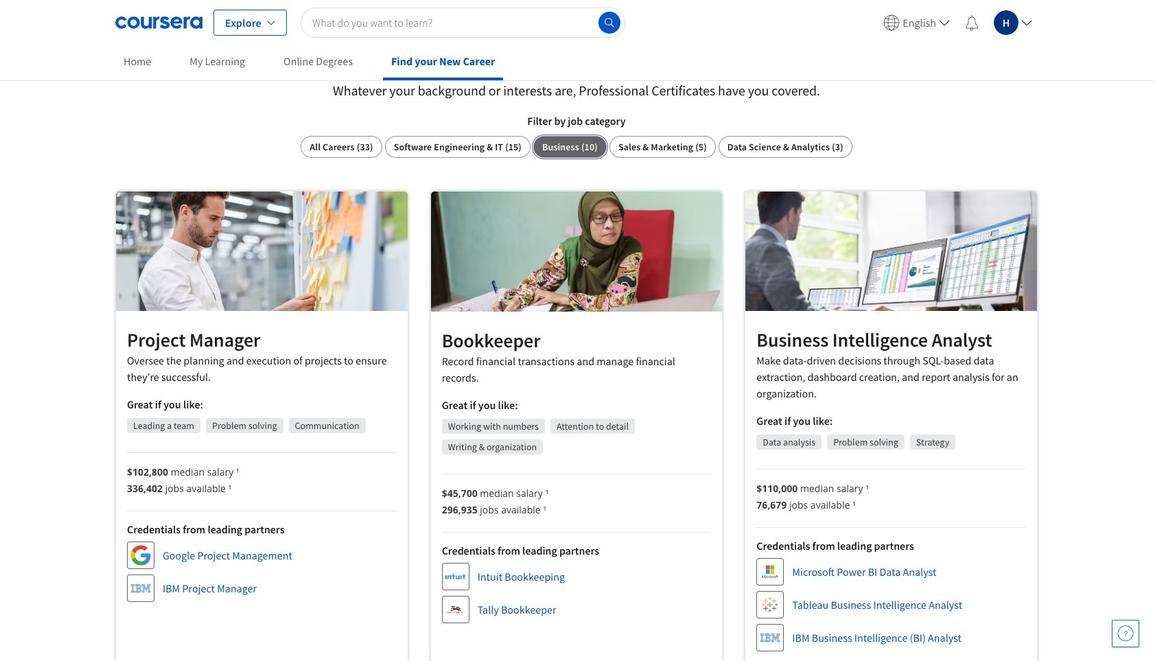 Task type: locate. For each thing, give the bounding box(es) containing it.
menu
[[879, 0, 1039, 45]]

help center image
[[1118, 626, 1135, 642]]

option group
[[301, 136, 853, 158]]

None search field
[[301, 7, 626, 37]]

None button
[[301, 136, 382, 158], [385, 136, 531, 158], [534, 136, 607, 158], [610, 136, 716, 158], [719, 136, 853, 158], [301, 136, 382, 158], [385, 136, 531, 158], [534, 136, 607, 158], [610, 136, 716, 158], [719, 136, 853, 158]]



Task type: describe. For each thing, give the bounding box(es) containing it.
coursera image
[[115, 11, 203, 33]]

What do you want to learn? text field
[[301, 7, 626, 37]]

bookkeeper image
[[431, 192, 723, 312]]

project manager image
[[116, 192, 408, 311]]



Task type: vqa. For each thing, say whether or not it's contained in the screenshot.
the 'Like'
no



